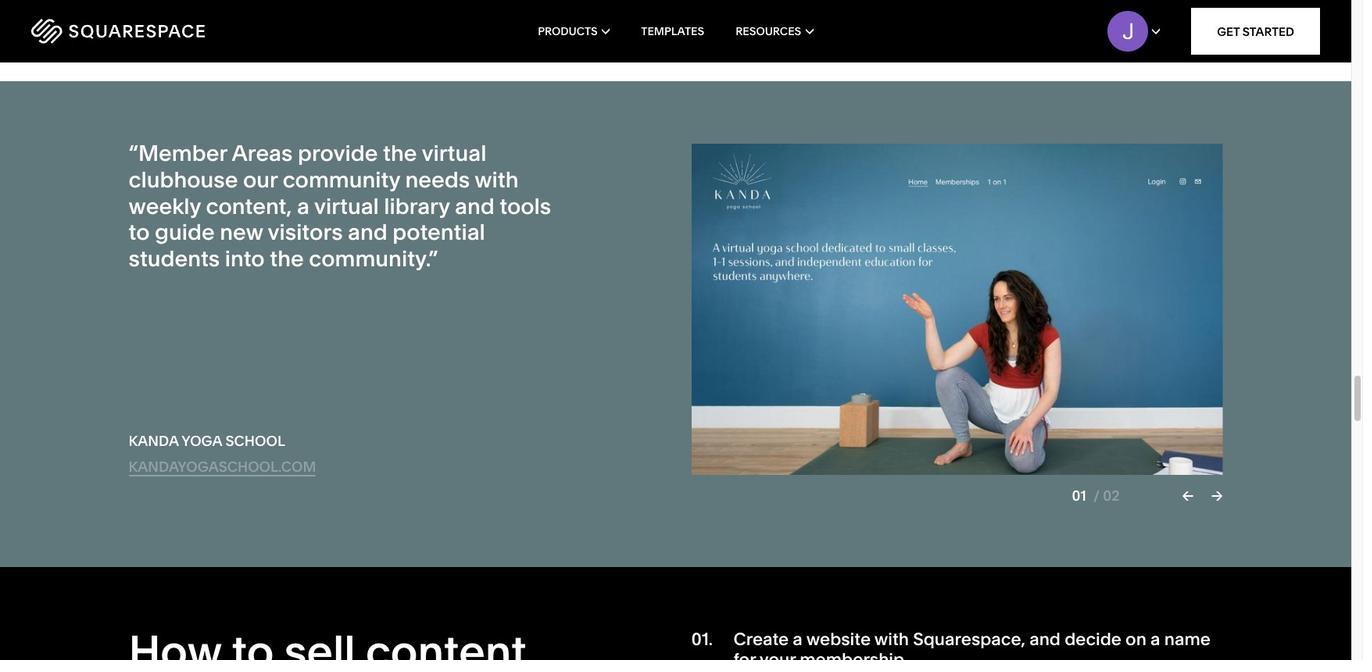 Task type: locate. For each thing, give the bounding box(es) containing it.
a inside "member areas provide the virtual clubhouse our community needs with weekly content, a virtual library and tools to guide new visitors and potential students into the community."
[[297, 193, 309, 219]]

create
[[734, 629, 789, 650]]

0 vertical spatial virtual
[[422, 140, 487, 167]]

for
[[734, 650, 756, 661]]

virtual
[[422, 140, 487, 167], [314, 193, 379, 219]]

the right into
[[270, 245, 304, 272]]

a right on
[[1151, 629, 1160, 650]]

get started
[[1217, 24, 1295, 39]]

started
[[1243, 24, 1295, 39]]

1 horizontal spatial and
[[455, 193, 495, 219]]

→ button
[[1211, 487, 1223, 505]]

and
[[455, 193, 495, 219], [348, 219, 388, 246], [1030, 629, 1061, 650]]

1 horizontal spatial the
[[383, 140, 417, 167]]

0 vertical spatial with
[[475, 166, 519, 193]]

with inside create a website with squarespace, and decide on a name for your membership.
[[875, 629, 909, 650]]

0 horizontal spatial with
[[475, 166, 519, 193]]

0 horizontal spatial a
[[297, 193, 309, 219]]

school
[[226, 432, 285, 450]]

with right website at the bottom of the page
[[875, 629, 909, 650]]

a right create
[[793, 629, 803, 650]]

create a website with squarespace, and decide on a name for your membership.
[[734, 629, 1211, 661]]

and left tools
[[455, 193, 495, 219]]

virtual up library
[[422, 140, 487, 167]]

the
[[383, 140, 417, 167], [270, 245, 304, 272]]

1 vertical spatial with
[[875, 629, 909, 650]]

a right our in the left top of the page
[[297, 193, 309, 219]]

1 horizontal spatial with
[[875, 629, 909, 650]]

a
[[297, 193, 309, 219], [793, 629, 803, 650], [1151, 629, 1160, 650]]

templates
[[641, 24, 704, 38]]

with
[[475, 166, 519, 193], [875, 629, 909, 650]]

1 horizontal spatial virtual
[[422, 140, 487, 167]]

visitors
[[268, 219, 343, 246]]

1 horizontal spatial a
[[793, 629, 803, 650]]

products button
[[538, 0, 610, 63]]

clubhouse
[[129, 166, 238, 193]]

with right needs
[[475, 166, 519, 193]]

and left decide
[[1030, 629, 1061, 650]]

01
[[1072, 487, 1086, 505]]

2 horizontal spatial and
[[1030, 629, 1061, 650]]

/
[[1094, 487, 1100, 505]]

content,
[[206, 193, 292, 219]]

1 vertical spatial the
[[270, 245, 304, 272]]

01 / 02
[[1072, 487, 1120, 505]]

1 vertical spatial virtual
[[314, 193, 379, 219]]

resources button
[[736, 0, 814, 63]]

on
[[1126, 629, 1147, 650]]

get started link
[[1191, 8, 1320, 55]]

tools
[[500, 193, 551, 219]]

and down community
[[348, 219, 388, 246]]

templates link
[[641, 0, 704, 63]]

into
[[225, 245, 265, 272]]

0 vertical spatial the
[[383, 140, 417, 167]]

kanda yoga school kandayogaschool.com
[[129, 432, 316, 476]]

community."
[[309, 245, 438, 272]]

get
[[1217, 24, 1240, 39]]

"member
[[129, 140, 227, 167]]

squarespace logo image
[[31, 19, 205, 44]]

website
[[806, 629, 871, 650]]

products
[[538, 24, 598, 38]]

the up library
[[383, 140, 417, 167]]

virtual down the provide
[[314, 193, 379, 219]]



Task type: describe. For each thing, give the bounding box(es) containing it.
potential
[[393, 219, 485, 246]]

yoga
[[182, 432, 222, 450]]

with inside "member areas provide the virtual clubhouse our community needs with weekly content, a virtual library and tools to guide new visitors and potential students into the community."
[[475, 166, 519, 193]]

to
[[129, 219, 150, 246]]

kanda yoga school website image
[[691, 144, 1223, 475]]

squarespace logo link
[[31, 19, 289, 44]]

02
[[1103, 487, 1120, 505]]

"member areas provide the virtual clubhouse our community needs with weekly content, a virtual library and tools to guide new visitors and potential students into the community."
[[129, 140, 551, 272]]

guide
[[155, 219, 215, 246]]

students
[[129, 245, 220, 272]]

name
[[1164, 629, 1211, 650]]

new
[[220, 219, 263, 246]]

community
[[283, 166, 400, 193]]

membership.
[[800, 650, 909, 661]]

and inside create a website with squarespace, and decide on a name for your membership.
[[1030, 629, 1061, 650]]

0 horizontal spatial and
[[348, 219, 388, 246]]

areas
[[232, 140, 293, 167]]

→
[[1211, 487, 1223, 505]]

← button
[[1182, 487, 1194, 505]]

provide
[[298, 140, 378, 167]]

kandayogaschool.com link
[[129, 458, 316, 477]]

weekly
[[129, 193, 201, 219]]

2 horizontal spatial a
[[1151, 629, 1160, 650]]

our
[[243, 166, 278, 193]]

←
[[1182, 487, 1194, 505]]

decide
[[1065, 629, 1122, 650]]

resources
[[736, 24, 801, 38]]

0 horizontal spatial the
[[270, 245, 304, 272]]

0 horizontal spatial virtual
[[314, 193, 379, 219]]

squarespace,
[[913, 629, 1026, 650]]

kandayogaschool.com
[[129, 458, 316, 476]]

kanda
[[129, 432, 179, 450]]

your
[[760, 650, 796, 661]]

library
[[384, 193, 450, 219]]

needs
[[405, 166, 470, 193]]



Task type: vqa. For each thing, say whether or not it's contained in the screenshot.
the email,
no



